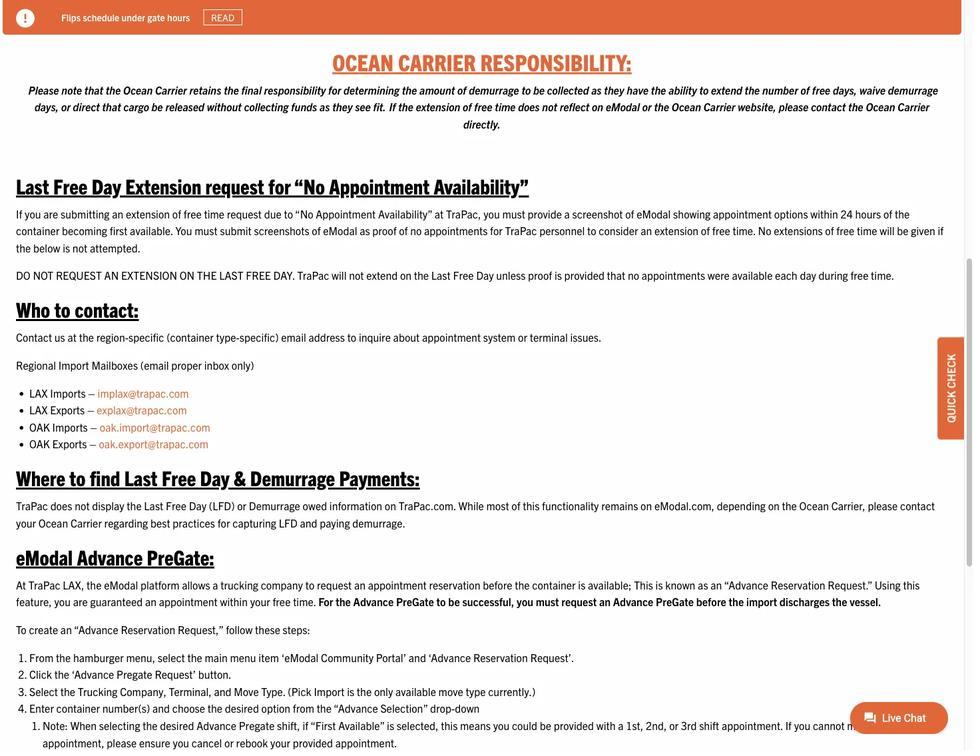 Task type: locate. For each thing, give the bounding box(es) containing it.
for the advance pregate to be successful, you must request an advance pregate before the import discharges the vessel.
[[319, 595, 884, 608]]

if inside from the hamburger menu, select the main menu item 'emodal community portal' and 'advance reservation request'. click the 'advance pregate request' button. select the trucking company, terminal, and move type. (pick import is the only available move type currently.) enter container number(s) and choose the desired option from the "advance selection" drop-down note: when selecting the desired advance pregate shift, if "first available" is selected, this means you could be provided with a 1st, 2nd, or 3rd shift appointment. if you cannot make the provided appointment, please ensure you cancel or rebook your provided appointment.
[[786, 719, 792, 732]]

flips schedule under gate hours
[[61, 11, 190, 23]]

this inside at trapac lax, the emodal platform allows a trucking company to request an appointment reservation before the container is available; this is known as an "advance reservation request." using this feature, you are guaranteed an appointment within your free time.
[[904, 578, 920, 591]]

released
[[165, 100, 205, 113]]

free
[[813, 83, 831, 96], [475, 100, 493, 113], [184, 207, 202, 220], [713, 224, 731, 237], [837, 224, 855, 237], [851, 269, 869, 282], [273, 595, 291, 608]]

are inside if you are submitting an extension of free time request due to "no appointment availability" at trapac, you must provide a screenshot of emodal showing appointment options within 24 hours of the container becoming first available. you must submit screenshots of emodal as proof of no appointments for trapac personnel to consider an extension of free time. no extensions of free time will be given if the below is not attempted.
[[43, 207, 58, 220]]

number(s)
[[102, 702, 150, 715]]

is
[[63, 241, 70, 254], [555, 269, 562, 282], [579, 578, 586, 591], [656, 578, 663, 591], [347, 685, 355, 698], [387, 719, 395, 732]]

1 vertical spatial within
[[220, 595, 248, 608]]

appointment. down available"
[[336, 736, 397, 749]]

0 horizontal spatial 'advance
[[72, 668, 114, 681]]

container inside at trapac lax, the emodal platform allows a trucking company to request an appointment reservation before the container is available; this is known as an "advance reservation request." using this feature, you are guaranteed an appointment within your free time.
[[533, 578, 576, 591]]

0 horizontal spatial contact
[[812, 100, 846, 113]]

container up below
[[16, 224, 60, 237]]

or right (lfd)
[[237, 499, 247, 512]]

that down consider
[[607, 269, 626, 282]]

first
[[110, 224, 128, 237]]

1 vertical spatial reservation
[[121, 623, 175, 636]]

and down button.
[[214, 685, 232, 698]]

for down (lfd)
[[218, 516, 230, 529]]

1 horizontal spatial please
[[779, 100, 809, 113]]

1 vertical spatial oak
[[29, 437, 50, 450]]

'advance up move
[[429, 651, 471, 664]]

reservation inside at trapac lax, the emodal platform allows a trucking company to request an appointment reservation before the container is available; this is known as an "advance reservation request." using this feature, you are guaranteed an appointment within your free time.
[[771, 578, 826, 591]]

0 horizontal spatial they
[[333, 100, 353, 113]]

appointment down allows
[[159, 595, 218, 608]]

0 vertical spatial your
[[16, 516, 36, 529]]

does left reflect
[[518, 100, 540, 113]]

import inside from the hamburger menu, select the main menu item 'emodal community portal' and 'advance reservation request'. click the 'advance pregate request' button. select the trucking company, terminal, and move type. (pick import is the only available move type currently.) enter container number(s) and choose the desired option from the "advance selection" drop-down note: when selecting the desired advance pregate shift, if "first available" is selected, this means you could be provided with a 1st, 2nd, or 3rd shift appointment. if you cannot make the provided appointment, please ensure you cancel or rebook your provided appointment.
[[314, 685, 345, 698]]

1 horizontal spatial does
[[518, 100, 540, 113]]

1 vertical spatial availability"
[[378, 207, 432, 220]]

0 vertical spatial if
[[938, 224, 944, 237]]

region-
[[96, 331, 129, 344]]

1 vertical spatial appointment
[[316, 207, 376, 220]]

email
[[281, 331, 306, 344]]

below
[[33, 241, 60, 254]]

1 pregate from the left
[[396, 595, 434, 608]]

no down consider
[[628, 269, 640, 282]]

or right system
[[518, 331, 528, 344]]

"advance inside from the hamburger menu, select the main menu item 'emodal community portal' and 'advance reservation request'. click the 'advance pregate request' button. select the trucking company, terminal, and move type. (pick import is the only available move type currently.) enter container number(s) and choose the desired option from the "advance selection" drop-down note: when selecting the desired advance pregate shift, if "first available" is selected, this means you could be provided with a 1st, 2nd, or 3rd shift appointment. if you cannot make the provided appointment, please ensure you cancel or rebook your provided appointment.
[[334, 702, 378, 715]]

(lfd)
[[209, 499, 235, 512]]

0 vertical spatial proof
[[373, 224, 397, 237]]

down
[[455, 702, 480, 715]]

0 horizontal spatial this
[[441, 719, 458, 732]]

1 horizontal spatial 'advance
[[429, 651, 471, 664]]

1 vertical spatial are
[[73, 595, 88, 608]]

emodal
[[606, 100, 640, 113], [637, 207, 671, 220], [323, 224, 357, 237], [16, 543, 73, 569], [104, 578, 138, 591]]

0 horizontal spatial hours
[[167, 11, 190, 23]]

0 horizontal spatial pregate
[[117, 668, 152, 681]]

time.
[[733, 224, 756, 237], [872, 269, 895, 282], [293, 595, 316, 608]]

0 vertical spatial does
[[518, 100, 540, 113]]

trapac down 'where'
[[16, 499, 48, 512]]

please
[[779, 100, 809, 113], [868, 499, 898, 512], [107, 736, 137, 749]]

1 vertical spatial this
[[904, 578, 920, 591]]

import down us
[[58, 358, 89, 372]]

paying
[[320, 516, 350, 529]]

if right shift,
[[303, 719, 309, 732]]

must
[[503, 207, 526, 220], [195, 224, 218, 237], [536, 595, 559, 608]]

specific
[[129, 331, 164, 344]]

personnel
[[540, 224, 585, 237]]

attempted.
[[90, 241, 141, 254]]

type
[[466, 685, 486, 698]]

a up personnel
[[565, 207, 570, 220]]

2 horizontal spatial if
[[786, 719, 792, 732]]

main
[[205, 651, 228, 664]]

2 horizontal spatial this
[[904, 578, 920, 591]]

you right 'trapac,'
[[484, 207, 500, 220]]

1 demurrage from the left
[[469, 83, 520, 96]]

0 horizontal spatial extension
[[126, 207, 170, 220]]

if
[[389, 100, 396, 113], [16, 207, 22, 220], [786, 719, 792, 732]]

appointment left reservation
[[368, 578, 427, 591]]

2 vertical spatial your
[[270, 736, 291, 749]]

1st,
[[626, 719, 644, 732]]

your inside trapac does not display the last free day (lfd) or demurrage owed information on trapac.com. while most of this functionality remains on emodal.com, depending on the ocean carrier, please contact your ocean carrier regarding best practices for capturing lfd and paying demurrage.
[[16, 516, 36, 529]]

1 horizontal spatial if
[[938, 224, 944, 237]]

please inside from the hamburger menu, select the main menu item 'emodal community portal' and 'advance reservation request'. click the 'advance pregate request' button. select the trucking company, terminal, and move type. (pick import is the only available move type currently.) enter container number(s) and choose the desired option from the "advance selection" drop-down note: when selecting the desired advance pregate shift, if "first available" is selected, this means you could be provided with a 1st, 2nd, or 3rd shift appointment. if you cannot make the provided appointment, please ensure you cancel or rebook your provided appointment.
[[107, 736, 137, 749]]

0 horizontal spatial no
[[411, 224, 422, 237]]

no
[[411, 224, 422, 237], [628, 269, 640, 282]]

trapac inside at trapac lax, the emodal platform allows a trucking company to request an appointment reservation before the container is available; this is known as an "advance reservation request." using this feature, you are guaranteed an appointment within your free time.
[[28, 578, 60, 591]]

0 vertical spatial "no
[[294, 172, 325, 198]]

portal'
[[376, 651, 407, 664]]

2 vertical spatial reservation
[[474, 651, 528, 664]]

not inside if you are submitting an extension of free time request due to "no appointment availability" at trapac, you must provide a screenshot of emodal showing appointment options within 24 hours of the container becoming first available. you must submit screenshots of emodal as proof of no appointments for trapac personnel to consider an extension of free time. no extensions of free time will be given if the below is not attempted.
[[73, 241, 87, 254]]

oak
[[29, 420, 50, 433], [29, 437, 50, 450]]

lax
[[29, 386, 48, 399], [29, 403, 48, 416]]

1 vertical spatial exports
[[52, 437, 87, 450]]

1 vertical spatial extend
[[367, 269, 398, 282]]

that up direct
[[85, 83, 103, 96]]

last inside trapac does not display the last free day (lfd) or demurrage owed information on trapac.com. while most of this functionality remains on emodal.com, depending on the ocean carrier, please contact your ocean carrier regarding best practices for capturing lfd and paying demurrage.
[[144, 499, 163, 512]]

time. left for
[[293, 595, 316, 608]]

trapac inside trapac does not display the last free day (lfd) or demurrage owed information on trapac.com. while most of this functionality remains on emodal.com, depending on the ocean carrier, please contact your ocean carrier regarding best practices for capturing lfd and paying demurrage.
[[16, 499, 48, 512]]

for inside if you are submitting an extension of free time request due to "no appointment availability" at trapac, you must provide a screenshot of emodal showing appointment options within 24 hours of the container becoming first available. you must submit screenshots of emodal as proof of no appointments for trapac personnel to consider an extension of free time. no extensions of free time will be given if the below is not attempted.
[[490, 224, 503, 237]]

appointments down 'trapac,'
[[424, 224, 488, 237]]

who
[[16, 296, 50, 322]]

must up request'.
[[536, 595, 559, 608]]

ocean up cargo
[[123, 83, 153, 96]]

display
[[92, 499, 124, 512]]

demurrage right waive
[[889, 83, 939, 96]]

0 horizontal spatial availability"
[[378, 207, 432, 220]]

1 vertical spatial pregate
[[239, 719, 275, 732]]

0 horizontal spatial a
[[213, 578, 218, 591]]

be left given
[[898, 224, 909, 237]]

please down selecting
[[107, 736, 137, 749]]

1 horizontal spatial days,
[[833, 83, 858, 96]]

vessel.
[[850, 595, 881, 608]]

terminal,
[[169, 685, 212, 698]]

time up submit
[[204, 207, 225, 220]]

time
[[495, 100, 516, 113], [204, 207, 225, 220], [857, 224, 878, 237]]

your down trucking
[[250, 595, 270, 608]]

1 horizontal spatial before
[[697, 595, 727, 608]]

explax@trapac.com
[[97, 403, 187, 416]]

1 horizontal spatial no
[[628, 269, 640, 282]]

cannot
[[813, 719, 845, 732]]

or left 3rd
[[670, 719, 679, 732]]

1 vertical spatial if
[[16, 207, 22, 220]]

provided down "first
[[293, 736, 333, 749]]

0 vertical spatial desired
[[225, 702, 259, 715]]

free down the "oak.export@trapac.com" link
[[162, 464, 196, 490]]

2 horizontal spatial extension
[[655, 224, 699, 237]]

0 horizontal spatial within
[[220, 595, 248, 608]]

1 vertical spatial lax
[[29, 403, 48, 416]]

0 vertical spatial pregate
[[117, 668, 152, 681]]

time inside please note that the ocean carrier retains the final responsibility for determining the amount of demurrage to be collected as they have the ability to extend the number of free days, waive demurrage days, or direct that cargo be released without collecting funds as they see fit.  if the extension of free time does not reflect on emodal or the ocean carrier website, please contact the ocean carrier directly.
[[495, 100, 516, 113]]

currently.)
[[488, 685, 536, 698]]

trapac down the provide
[[505, 224, 537, 237]]

is left only
[[347, 685, 355, 698]]

type.
[[261, 685, 286, 698]]

ensure
[[139, 736, 170, 749]]

0 vertical spatial will
[[880, 224, 895, 237]]

for inside please note that the ocean carrier retains the final responsibility for determining the amount of demurrage to be collected as they have the ability to extend the number of free days, waive demurrage days, or direct that cargo be released without collecting funds as they see fit.  if the extension of free time does not reflect on emodal or the ocean carrier website, please contact the ocean carrier directly.
[[329, 83, 341, 96]]

you left could
[[493, 719, 510, 732]]

1 horizontal spatial if
[[389, 100, 396, 113]]

1 horizontal spatial appointment.
[[722, 719, 783, 732]]

free right during
[[851, 269, 869, 282]]

and right portal'
[[409, 651, 426, 664]]

demurrage
[[250, 464, 335, 490], [249, 499, 300, 512]]

on right remains
[[641, 499, 652, 512]]

0 vertical spatial if
[[389, 100, 396, 113]]

screenshot
[[573, 207, 623, 220]]

reservation up currently.)
[[474, 651, 528, 664]]

–
[[88, 386, 95, 399], [87, 403, 94, 416], [90, 420, 97, 433], [89, 437, 96, 450]]

that
[[85, 83, 103, 96], [102, 100, 121, 113], [607, 269, 626, 282]]

24
[[841, 207, 853, 220]]

inquire
[[359, 331, 391, 344]]

menu
[[230, 651, 256, 664]]

this inside from the hamburger menu, select the main menu item 'emodal community portal' and 'advance reservation request'. click the 'advance pregate request' button. select the trucking company, terminal, and move type. (pick import is the only available move type currently.) enter container number(s) and choose the desired option from the "advance selection" drop-down note: when selecting the desired advance pregate shift, if "first available" is selected, this means you could be provided with a 1st, 2nd, or 3rd shift appointment. if you cannot make the provided appointment, please ensure you cancel or rebook your provided appointment.
[[441, 719, 458, 732]]

you
[[176, 224, 192, 237]]

1 horizontal spatial pregate
[[239, 719, 275, 732]]

ocean down 'where'
[[39, 516, 68, 529]]

day.
[[274, 269, 295, 282]]

and
[[300, 516, 318, 529], [409, 651, 426, 664], [214, 685, 232, 698], [153, 702, 170, 715]]

container inside from the hamburger menu, select the main menu item 'emodal community portal' and 'advance reservation request'. click the 'advance pregate request' button. select the trucking company, terminal, and move type. (pick import is the only available move type currently.) enter container number(s) and choose the desired option from the "advance selection" drop-down note: when selecting the desired advance pregate shift, if "first available" is selected, this means you could be provided with a 1st, 2nd, or 3rd shift appointment. if you cannot make the provided appointment, please ensure you cancel or rebook your provided appointment.
[[56, 702, 100, 715]]

1 horizontal spatial demurrage
[[889, 83, 939, 96]]

read
[[211, 11, 235, 23]]

1 horizontal spatial time.
[[733, 224, 756, 237]]

given
[[912, 224, 936, 237]]

appointment right about
[[422, 331, 481, 344]]

will right day.
[[332, 269, 347, 282]]

0 vertical spatial import
[[58, 358, 89, 372]]

request inside at trapac lax, the emodal platform allows a trucking company to request an appointment reservation before the container is available; this is known as an "advance reservation request." using this feature, you are guaranteed an appointment within your free time.
[[317, 578, 352, 591]]

are left submitting
[[43, 207, 58, 220]]

time. inside if you are submitting an extension of free time request due to "no appointment availability" at trapac, you must provide a screenshot of emodal showing appointment options within 24 hours of the container becoming first available. you must submit screenshots of emodal as proof of no appointments for trapac personnel to consider an extension of free time. no extensions of free time will be given if the below is not attempted.
[[733, 224, 756, 237]]

1 horizontal spatial reservation
[[474, 651, 528, 664]]

0 vertical spatial availability"
[[434, 172, 529, 198]]

import right (pick on the bottom left
[[314, 685, 345, 698]]

1 horizontal spatial are
[[73, 595, 88, 608]]

if inside please note that the ocean carrier retains the final responsibility for determining the amount of demurrage to be collected as they have the ability to extend the number of free days, waive demurrage days, or direct that cargo be released without collecting funds as they see fit.  if the extension of free time does not reflect on emodal or the ocean carrier website, please contact the ocean carrier directly.
[[389, 100, 396, 113]]

appointments left were in the right top of the page
[[642, 269, 706, 282]]

0 vertical spatial container
[[16, 224, 60, 237]]

container up for the advance pregate to be successful, you must request an advance pregate before the import discharges the vessel.
[[533, 578, 576, 591]]

2 pregate from the left
[[656, 595, 694, 608]]

0 horizontal spatial proof
[[373, 224, 397, 237]]

1 vertical spatial appointments
[[642, 269, 706, 282]]

provided
[[565, 269, 605, 282], [554, 719, 594, 732], [893, 719, 933, 732], [293, 736, 333, 749]]

option
[[262, 702, 291, 715]]

2 demurrage from the left
[[889, 83, 939, 96]]

an
[[104, 269, 119, 282]]

0 horizontal spatial are
[[43, 207, 58, 220]]

emodal advance pregate:
[[16, 543, 214, 569]]

be right cargo
[[152, 100, 163, 113]]

'advance up the trucking
[[72, 668, 114, 681]]

as inside at trapac lax, the emodal platform allows a trucking company to request an appointment reservation before the container is available; this is known as an "advance reservation request." using this feature, you are guaranteed an appointment within your free time.
[[698, 578, 709, 591]]

appointment up no
[[714, 207, 772, 220]]

free inside trapac does not display the last free day (lfd) or demurrage owed information on trapac.com. while most of this functionality remains on emodal.com, depending on the ocean carrier, please contact your ocean carrier regarding best practices for capturing lfd and paying demurrage.
[[166, 499, 187, 512]]

0 vertical spatial reservation
[[771, 578, 826, 591]]

trapac,
[[446, 207, 481, 220]]

contact inside please note that the ocean carrier retains the final responsibility for determining the amount of demurrage to be collected as they have the ability to extend the number of free days, waive demurrage days, or direct that cargo be released without collecting funds as they see fit.  if the extension of free time does not reflect on emodal or the ocean carrier website, please contact the ocean carrier directly.
[[812, 100, 846, 113]]

capturing
[[233, 516, 277, 529]]

note
[[62, 83, 82, 96]]

is right below
[[63, 241, 70, 254]]

0 horizontal spatial appointments
[[424, 224, 488, 237]]

1 oak from the top
[[29, 420, 50, 433]]

advance inside from the hamburger menu, select the main menu item 'emodal community portal' and 'advance reservation request'. click the 'advance pregate request' button. select the trucking company, terminal, and move type. (pick import is the only available move type currently.) enter container number(s) and choose the desired option from the "advance selection" drop-down note: when selecting the desired advance pregate shift, if "first available" is selected, this means you could be provided with a 1st, 2nd, or 3rd shift appointment. if you cannot make the provided appointment, please ensure you cancel or rebook your provided appointment.
[[197, 719, 237, 732]]

if left cannot
[[786, 719, 792, 732]]

lax,
[[63, 578, 84, 591]]

this right most
[[523, 499, 540, 512]]

at right us
[[68, 331, 77, 344]]

1 horizontal spatial within
[[811, 207, 839, 220]]

availability" inside if you are submitting an extension of free time request due to "no appointment availability" at trapac, you must provide a screenshot of emodal showing appointment options within 24 hours of the container becoming first available. you must submit screenshots of emodal as proof of no appointments for trapac personnel to consider an extension of free time. no extensions of free time will be given if the below is not attempted.
[[378, 207, 432, 220]]

available inside from the hamburger menu, select the main menu item 'emodal community portal' and 'advance reservation request'. click the 'advance pregate request' button. select the trucking company, terminal, and move type. (pick import is the only available move type currently.) enter container number(s) and choose the desired option from the "advance selection" drop-down note: when selecting the desired advance pregate shift, if "first available" is selected, this means you could be provided with a 1st, 2nd, or 3rd shift appointment. if you cannot make the provided appointment, please ensure you cancel or rebook your provided appointment.
[[396, 685, 436, 698]]

last free day extension request for "no appointment availability"
[[16, 172, 529, 198]]

"advance up 'hamburger'
[[74, 623, 118, 636]]

your down shift,
[[270, 736, 291, 749]]

you left cannot
[[795, 719, 811, 732]]

free left no
[[713, 224, 731, 237]]

on right reflect
[[592, 100, 604, 113]]

0 vertical spatial extend
[[711, 83, 743, 96]]

if
[[938, 224, 944, 237], [303, 719, 309, 732]]

your inside from the hamburger menu, select the main menu item 'emodal community portal' and 'advance reservation request'. click the 'advance pregate request' button. select the trucking company, terminal, and move type. (pick import is the only available move type currently.) enter container number(s) and choose the desired option from the "advance selection" drop-down note: when selecting the desired advance pregate shift, if "first available" is selected, this means you could be provided with a 1st, 2nd, or 3rd shift appointment. if you cannot make the provided appointment, please ensure you cancel or rebook your provided appointment.
[[270, 736, 291, 749]]

within inside at trapac lax, the emodal platform allows a trucking company to request an appointment reservation before the container is available; this is known as an "advance reservation request." using this feature, you are guaranteed an appointment within your free time.
[[220, 595, 248, 608]]

pregate up rebook
[[239, 719, 275, 732]]

you inside at trapac lax, the emodal platform allows a trucking company to request an appointment reservation before the container is available; this is known as an "advance reservation request." using this feature, you are guaranteed an appointment within your free time.
[[54, 595, 71, 608]]

time left given
[[857, 224, 878, 237]]

1 vertical spatial hours
[[856, 207, 882, 220]]

0 horizontal spatial desired
[[160, 719, 194, 732]]

last
[[16, 172, 49, 198], [432, 269, 451, 282], [124, 464, 158, 490], [144, 499, 163, 512]]

to create an "advance reservation request," follow these steps:
[[16, 623, 310, 636]]

1 vertical spatial your
[[250, 595, 270, 608]]

0 vertical spatial contact
[[812, 100, 846, 113]]

demurrage down ocean carrier responsibility:
[[469, 83, 520, 96]]

of
[[458, 83, 467, 96], [801, 83, 810, 96], [463, 100, 472, 113], [172, 207, 181, 220], [626, 207, 635, 220], [884, 207, 893, 220], [312, 224, 321, 237], [399, 224, 408, 237], [701, 224, 710, 237], [826, 224, 835, 237], [512, 499, 521, 512]]

day left unless
[[477, 269, 494, 282]]

0 vertical spatial appointment.
[[722, 719, 783, 732]]

2 horizontal spatial a
[[618, 719, 624, 732]]

extend inside please note that the ocean carrier retains the final responsibility for determining the amount of demurrage to be collected as they have the ability to extend the number of free days, waive demurrage days, or direct that cargo be released without collecting funds as they see fit.  if the extension of free time does not reflect on emodal or the ocean carrier website, please contact the ocean carrier directly.
[[711, 83, 743, 96]]

0 vertical spatial time.
[[733, 224, 756, 237]]

"no inside if you are submitting an extension of free time request due to "no appointment availability" at trapac, you must provide a screenshot of emodal showing appointment options within 24 hours of the container becoming first available. you must submit screenshots of emodal as proof of no appointments for trapac personnel to consider an extension of free time. no extensions of free time will be given if the below is not attempted.
[[295, 207, 314, 220]]

1 vertical spatial must
[[195, 224, 218, 237]]

specific)
[[240, 331, 279, 344]]

availability" left 'trapac,'
[[378, 207, 432, 220]]

pregate
[[396, 595, 434, 608], [656, 595, 694, 608]]

this
[[634, 578, 654, 591]]

within inside if you are submitting an extension of free time request due to "no appointment availability" at trapac, you must provide a screenshot of emodal showing appointment options within 24 hours of the container becoming first available. you must submit screenshots of emodal as proof of no appointments for trapac personnel to consider an extension of free time. no extensions of free time will be given if the below is not attempted.
[[811, 207, 839, 220]]

availability"
[[434, 172, 529, 198], [378, 207, 432, 220]]

if right given
[[938, 224, 944, 237]]

0 vertical spatial a
[[565, 207, 570, 220]]

1 vertical spatial at
[[68, 331, 77, 344]]

please down number
[[779, 100, 809, 113]]

on up "demurrage."
[[385, 499, 396, 512]]

0 vertical spatial this
[[523, 499, 540, 512]]

if down determining
[[389, 100, 396, 113]]

free
[[53, 172, 88, 198], [453, 269, 474, 282], [162, 464, 196, 490], [166, 499, 187, 512]]

2 vertical spatial if
[[786, 719, 792, 732]]

does inside please note that the ocean carrier retains the final responsibility for determining the amount of demurrage to be collected as they have the ability to extend the number of free days, waive demurrage days, or direct that cargo be released without collecting funds as they see fit.  if the extension of free time does not reflect on emodal or the ocean carrier website, please contact the ocean carrier directly.
[[518, 100, 540, 113]]

2 oak from the top
[[29, 437, 50, 450]]

extension down showing
[[655, 224, 699, 237]]

0 horizontal spatial "advance
[[74, 623, 118, 636]]

day up the practices at the bottom of page
[[189, 499, 207, 512]]

1 vertical spatial please
[[868, 499, 898, 512]]

emodal up 'at'
[[16, 543, 73, 569]]

2 vertical spatial a
[[618, 719, 624, 732]]

availability" up 'trapac,'
[[434, 172, 529, 198]]

"advance up import
[[724, 578, 769, 591]]

extension up available.
[[126, 207, 170, 220]]

final
[[242, 83, 262, 96]]

1 horizontal spatial "advance
[[334, 702, 378, 715]]

0 horizontal spatial reservation
[[121, 623, 175, 636]]

solid image
[[16, 9, 35, 28]]

to inside at trapac lax, the emodal platform allows a trucking company to request an appointment reservation before the container is available; this is known as an "advance reservation request." using this feature, you are guaranteed an appointment within your free time.
[[306, 578, 315, 591]]

funds
[[291, 100, 317, 113]]

2 vertical spatial time
[[857, 224, 878, 237]]

1 horizontal spatial a
[[565, 207, 570, 220]]

appointments
[[424, 224, 488, 237], [642, 269, 706, 282]]

free left unless
[[453, 269, 474, 282]]

your down 'where'
[[16, 516, 36, 529]]

trapac inside if you are submitting an extension of free time request due to "no appointment availability" at trapac, you must provide a screenshot of emodal showing appointment options within 24 hours of the container becoming first available. you must submit screenshots of emodal as proof of no appointments for trapac personnel to consider an extension of free time. no extensions of free time will be given if the below is not attempted.
[[505, 224, 537, 237]]

exports
[[50, 403, 85, 416], [52, 437, 87, 450]]

"first
[[311, 719, 336, 732]]

imports up 'where'
[[52, 420, 88, 433]]

extend up website,
[[711, 83, 743, 96]]

1 vertical spatial contact
[[901, 499, 936, 512]]

0 vertical spatial available
[[733, 269, 773, 282]]

mailboxes
[[92, 358, 138, 372]]

to down screenshot in the top of the page
[[588, 224, 597, 237]]

1 horizontal spatial pregate
[[656, 595, 694, 608]]

emodal down have
[[606, 100, 640, 113]]

2 horizontal spatial reservation
[[771, 578, 826, 591]]

appointment inside if you are submitting an extension of free time request due to "no appointment availability" at trapac, you must provide a screenshot of emodal showing appointment options within 24 hours of the container becoming first available. you must submit screenshots of emodal as proof of no appointments for trapac personnel to consider an extension of free time. no extensions of free time will be given if the below is not attempted.
[[714, 207, 772, 220]]

hours right gate
[[167, 11, 190, 23]]

during
[[819, 269, 849, 282]]

trapac does not display the last free day (lfd) or demurrage owed information on trapac.com. while most of this functionality remains on emodal.com, depending on the ocean carrier, please contact your ocean carrier regarding best practices for capturing lfd and paying demurrage.
[[16, 499, 936, 529]]

becoming
[[62, 224, 107, 237]]

your
[[16, 516, 36, 529], [250, 595, 270, 608], [270, 736, 291, 749]]

1 vertical spatial days,
[[35, 100, 59, 113]]

demurrage inside trapac does not display the last free day (lfd) or demurrage owed information on trapac.com. while most of this functionality remains on emodal.com, depending on the ocean carrier, please contact your ocean carrier regarding best practices for capturing lfd and paying demurrage.
[[249, 499, 300, 512]]

note:
[[43, 719, 68, 732]]

0 vertical spatial lax
[[29, 386, 48, 399]]

1 horizontal spatial proof
[[528, 269, 552, 282]]

if inside if you are submitting an extension of free time request due to "no appointment availability" at trapac, you must provide a screenshot of emodal showing appointment options within 24 hours of the container becoming first available. you must submit screenshots of emodal as proof of no appointments for trapac personnel to consider an extension of free time. no extensions of free time will be given if the below is not attempted.
[[16, 207, 22, 220]]

for up unless
[[490, 224, 503, 237]]

time. left no
[[733, 224, 756, 237]]

before inside at trapac lax, the emodal platform allows a trucking company to request an appointment reservation before the container is available; this is known as an "advance reservation request." using this feature, you are guaranteed an appointment within your free time.
[[483, 578, 513, 591]]

0 horizontal spatial will
[[332, 269, 347, 282]]

lax imports – implax@trapac.com lax exports – explax@trapac.com oak imports – oak.import@trapac.com oak exports – oak.export@trapac.com
[[29, 386, 213, 450]]

within
[[811, 207, 839, 220], [220, 595, 248, 608]]

you up below
[[25, 207, 41, 220]]

terminal
[[530, 331, 568, 344]]

move
[[439, 685, 464, 698]]

must left the provide
[[503, 207, 526, 220]]



Task type: vqa. For each thing, say whether or not it's contained in the screenshot.


Task type: describe. For each thing, give the bounding box(es) containing it.
no inside if you are submitting an extension of free time request due to "no appointment availability" at trapac, you must provide a screenshot of emodal showing appointment options within 24 hours of the container becoming first available. you must submit screenshots of emodal as proof of no appointments for trapac personnel to consider an extension of free time. no extensions of free time will be given if the below is not attempted.
[[411, 224, 422, 237]]

an down "available;"
[[600, 595, 611, 608]]

selecting
[[99, 719, 140, 732]]

an right the create
[[61, 623, 72, 636]]

quick check link
[[938, 337, 965, 440]]

1 vertical spatial imports
[[52, 420, 88, 433]]

allows
[[182, 578, 210, 591]]

request inside if you are submitting an extension of free time request due to "no appointment availability" at trapac, you must provide a screenshot of emodal showing appointment options within 24 hours of the container becoming first available. you must submit screenshots of emodal as proof of no appointments for trapac personnel to consider an extension of free time. no extensions of free time will be given if the below is not attempted.
[[227, 207, 262, 220]]

item
[[259, 651, 279, 664]]

emodal inside please note that the ocean carrier retains the final responsibility for determining the amount of demurrage to be collected as they have the ability to extend the number of free days, waive demurrage days, or direct that cargo be released without collecting funds as they see fit.  if the extension of free time does not reflect on emodal or the ocean carrier website, please contact the ocean carrier directly.
[[606, 100, 640, 113]]

advance right for
[[353, 595, 394, 608]]

1 lax from the top
[[29, 386, 48, 399]]

not inside trapac does not display the last free day (lfd) or demurrage owed information on trapac.com. while most of this functionality remains on emodal.com, depending on the ocean carrier, please contact your ocean carrier regarding best practices for capturing lfd and paying demurrage.
[[75, 499, 90, 512]]

request
[[56, 269, 102, 282]]

does inside trapac does not display the last free day (lfd) or demurrage owed information on trapac.com. while most of this functionality remains on emodal.com, depending on the ocean carrier, please contact your ocean carrier regarding best practices for capturing lfd and paying demurrage.
[[50, 499, 72, 512]]

as inside if you are submitting an extension of free time request due to "no appointment availability" at trapac, you must provide a screenshot of emodal showing appointment options within 24 hours of the container becoming first available. you must submit screenshots of emodal as proof of no appointments for trapac personnel to consider an extension of free time. no extensions of free time will be given if the below is not attempted.
[[360, 224, 370, 237]]

are inside at trapac lax, the emodal platform allows a trucking company to request an appointment reservation before the container is available; this is known as an "advance reservation request." using this feature, you are guaranteed an appointment within your free time.
[[73, 595, 88, 608]]

0 vertical spatial must
[[503, 207, 526, 220]]

or right 'cancel'
[[225, 736, 234, 749]]

a inside at trapac lax, the emodal platform allows a trucking company to request an appointment reservation before the container is available; this is known as an "advance reservation request." using this feature, you are guaranteed an appointment within your free time.
[[213, 578, 218, 591]]

on right "depending"
[[769, 499, 780, 512]]

find
[[90, 464, 120, 490]]

the
[[197, 269, 217, 282]]

0 vertical spatial 'advance
[[429, 651, 471, 664]]

ocean left "carrier,"
[[800, 499, 829, 512]]

emodal right screenshots
[[323, 224, 357, 237]]

of inside trapac does not display the last free day (lfd) or demurrage owed information on trapac.com. while most of this functionality remains on emodal.com, depending on the ocean carrier, please contact your ocean carrier regarding best practices for capturing lfd and paying demurrage.
[[512, 499, 521, 512]]

hamburger
[[73, 651, 124, 664]]

1 horizontal spatial appointments
[[642, 269, 706, 282]]

hours inside if you are submitting an extension of free time request due to "no appointment availability" at trapac, you must provide a screenshot of emodal showing appointment options within 24 hours of the container becoming first available. you must submit screenshots of emodal as proof of no appointments for trapac personnel to consider an extension of free time. no extensions of free time will be given if the below is not attempted.
[[856, 207, 882, 220]]

contact inside trapac does not display the last free day (lfd) or demurrage owed information on trapac.com. while most of this functionality remains on emodal.com, depending on the ocean carrier, please contact your ocean carrier regarding best practices for capturing lfd and paying demurrage.
[[901, 499, 936, 512]]

trapac right day.
[[297, 269, 329, 282]]

0 vertical spatial that
[[85, 83, 103, 96]]

day up submitting
[[92, 172, 121, 198]]

"advance inside at trapac lax, the emodal platform allows a trucking company to request an appointment reservation before the container is available; this is known as an "advance reservation request." using this feature, you are guaranteed an appointment within your free time.
[[724, 578, 769, 591]]

information
[[330, 499, 383, 512]]

day inside trapac does not display the last free day (lfd) or demurrage owed information on trapac.com. while most of this functionality remains on emodal.com, depending on the ocean carrier, please contact your ocean carrier regarding best practices for capturing lfd and paying demurrage.
[[189, 499, 207, 512]]

shift,
[[277, 719, 300, 732]]

while
[[459, 499, 484, 512]]

1 vertical spatial they
[[333, 100, 353, 113]]

available"
[[339, 719, 385, 732]]

lfd
[[279, 516, 298, 529]]

regional import mailboxes (email proper inbox only)
[[16, 358, 254, 372]]

on up about
[[400, 269, 412, 282]]

where to find last free day & demurrage payments:
[[16, 464, 420, 490]]

an right the known
[[711, 578, 722, 591]]

your inside at trapac lax, the emodal platform allows a trucking company to request an appointment reservation before the container is available; this is known as an "advance reservation request." using this feature, you are guaranteed an appointment within your free time.
[[250, 595, 270, 608]]

you right successful,
[[517, 595, 534, 608]]

an right consider
[[641, 224, 652, 237]]

1 vertical spatial that
[[102, 100, 121, 113]]

create
[[29, 623, 58, 636]]

responsibility
[[264, 83, 326, 96]]

0 vertical spatial they
[[604, 83, 625, 96]]

consider
[[599, 224, 639, 237]]

provided right make at bottom right
[[893, 719, 933, 732]]

last up below
[[16, 172, 49, 198]]

is down the selection"
[[387, 719, 395, 732]]

trapac.com.
[[399, 499, 456, 512]]

to left find
[[70, 464, 86, 490]]

extension inside please note that the ocean carrier retains the final responsibility for determining the amount of demurrage to be collected as they have the ability to extend the number of free days, waive demurrage days, or direct that cargo be released without collecting funds as they see fit.  if the extension of free time does not reflect on emodal or the ocean carrier website, please contact the ocean carrier directly.
[[416, 100, 461, 113]]

please inside please note that the ocean carrier retains the final responsibility for determining the amount of demurrage to be collected as they have the ability to extend the number of free days, waive demurrage days, or direct that cargo be released without collecting funds as they see fit.  if the extension of free time does not reflect on emodal or the ocean carrier website, please contact the ocean carrier directly.
[[779, 100, 809, 113]]

to up us
[[54, 296, 71, 322]]

2 lax from the top
[[29, 403, 48, 416]]

unless
[[497, 269, 526, 282]]

or down 'note' on the left top
[[61, 100, 71, 113]]

emodal.com,
[[655, 499, 715, 512]]

schedule
[[83, 11, 119, 23]]

2 horizontal spatial time.
[[872, 269, 895, 282]]

ocean up determining
[[333, 47, 394, 76]]

only)
[[232, 358, 254, 372]]

make
[[848, 719, 873, 732]]

an down "demurrage."
[[354, 578, 366, 591]]

guaranteed
[[90, 595, 143, 608]]

free down 24
[[837, 224, 855, 237]]

0 vertical spatial appointment
[[329, 172, 430, 198]]

or down have
[[643, 100, 652, 113]]

practices
[[173, 516, 215, 529]]

ocean down waive
[[866, 100, 896, 113]]

is up for the advance pregate to be successful, you must request an advance pregate before the import discharges the vessel.
[[579, 578, 586, 591]]

be inside from the hamburger menu, select the main menu item 'emodal community portal' and 'advance reservation request'. click the 'advance pregate request' button. select the trucking company, terminal, and move type. (pick import is the only available move type currently.) enter container number(s) and choose the desired option from the "advance selection" drop-down note: when selecting the desired advance pregate shift, if "first available" is selected, this means you could be provided with a 1st, 2nd, or 3rd shift appointment. if you cannot make the provided appointment, please ensure you cancel or rebook your provided appointment.
[[540, 719, 552, 732]]

contact:
[[75, 296, 139, 322]]

please
[[28, 83, 59, 96]]

gate
[[147, 11, 165, 23]]

emodal left showing
[[637, 207, 671, 220]]

have
[[627, 83, 649, 96]]

be down reservation
[[449, 595, 460, 608]]

or inside trapac does not display the last free day (lfd) or demurrage owed information on trapac.com. while most of this functionality remains on emodal.com, depending on the ocean carrier, please contact your ocean carrier regarding best practices for capturing lfd and paying demurrage.
[[237, 499, 247, 512]]

1 horizontal spatial availability"
[[434, 172, 529, 198]]

shift
[[700, 719, 720, 732]]

flips
[[61, 11, 81, 23]]

1 horizontal spatial available
[[733, 269, 773, 282]]

container inside if you are submitting an extension of free time request due to "no appointment availability" at trapac, you must provide a screenshot of emodal showing appointment options within 24 hours of the container becoming first available. you must submit screenshots of emodal as proof of no appointments for trapac personnel to consider an extension of free time. no extensions of free time will be given if the below is not attempted.
[[16, 224, 60, 237]]

to down reservation
[[437, 595, 446, 608]]

last right find
[[124, 464, 158, 490]]

an up first on the top of the page
[[112, 207, 123, 220]]

from
[[29, 651, 53, 664]]

last down if you are submitting an extension of free time request due to "no appointment availability" at trapac, you must provide a screenshot of emodal showing appointment options within 24 hours of the container becoming first available. you must submit screenshots of emodal as proof of no appointments for trapac personnel to consider an extension of free time. no extensions of free time will be given if the below is not attempted.
[[432, 269, 451, 282]]

0 vertical spatial demurrage
[[250, 464, 335, 490]]

for inside trapac does not display the last free day (lfd) or demurrage owed information on trapac.com. while most of this functionality remains on emodal.com, depending on the ocean carrier, please contact your ocean carrier regarding best practices for capturing lfd and paying demurrage.
[[218, 516, 230, 529]]

is down personnel
[[555, 269, 562, 282]]

available;
[[588, 578, 632, 591]]

0 vertical spatial imports
[[50, 386, 86, 399]]

each
[[776, 269, 798, 282]]

appointment inside if you are submitting an extension of free time request due to "no appointment availability" at trapac, you must provide a screenshot of emodal showing appointment options within 24 hours of the container becoming first available. you must submit screenshots of emodal as proof of no appointments for trapac personnel to consider an extension of free time. no extensions of free time will be given if the below is not attempted.
[[316, 207, 376, 220]]

at inside if you are submitting an extension of free time request due to "no appointment availability" at trapac, you must provide a screenshot of emodal showing appointment options within 24 hours of the container becoming first available. you must submit screenshots of emodal as proof of no appointments for trapac personnel to consider an extension of free time. no extensions of free time will be given if the below is not attempted.
[[435, 207, 444, 220]]

1 vertical spatial will
[[332, 269, 347, 282]]

you left 'cancel'
[[173, 736, 189, 749]]

provided left with
[[554, 719, 594, 732]]

regional
[[16, 358, 56, 372]]

an down platform
[[145, 595, 157, 608]]

with
[[597, 719, 616, 732]]

submitting
[[61, 207, 110, 220]]

waive
[[860, 83, 886, 96]]

and down company,
[[153, 702, 170, 715]]

day left &
[[200, 464, 230, 490]]

oak.import@trapac.com link
[[100, 420, 213, 433]]

0 vertical spatial exports
[[50, 403, 85, 416]]

enter
[[29, 702, 54, 715]]

0 horizontal spatial days,
[[35, 100, 59, 113]]

to down responsibility:
[[522, 83, 531, 96]]

extension
[[125, 172, 201, 198]]

from the hamburger menu, select the main menu item 'emodal community portal' and 'advance reservation request'. click the 'advance pregate request' button. select the trucking company, terminal, and move type. (pick import is the only available move type currently.) enter container number(s) and choose the desired option from the "advance selection" drop-down note: when selecting the desired advance pregate shift, if "first available" is selected, this means you could be provided with a 1st, 2nd, or 3rd shift appointment. if you cannot make the provided appointment, please ensure you cancel or rebook your provided appointment.
[[29, 651, 933, 749]]

for up due
[[269, 172, 291, 198]]

free up directly.
[[475, 100, 493, 113]]

free right number
[[813, 83, 831, 96]]

advance down this
[[613, 595, 654, 608]]

0 horizontal spatial import
[[58, 358, 89, 372]]

address
[[309, 331, 345, 344]]

1 vertical spatial "advance
[[74, 623, 118, 636]]

select
[[158, 651, 185, 664]]

0 horizontal spatial at
[[68, 331, 77, 344]]

free up submitting
[[53, 172, 88, 198]]

is right this
[[656, 578, 663, 591]]

company
[[261, 578, 303, 591]]

drop-
[[430, 702, 455, 715]]

collecting
[[244, 100, 289, 113]]

import
[[747, 595, 778, 608]]

1 vertical spatial 'advance
[[72, 668, 114, 681]]

proof inside if you are submitting an extension of free time request due to "no appointment availability" at trapac, you must provide a screenshot of emodal showing appointment options within 24 hours of the container becoming first available. you must submit screenshots of emodal as proof of no appointments for trapac personnel to consider an extension of free time. no extensions of free time will be given if the below is not attempted.
[[373, 224, 397, 237]]

a inside if you are submitting an extension of free time request due to "no appointment availability" at trapac, you must provide a screenshot of emodal showing appointment options within 24 hours of the container becoming first available. you must submit screenshots of emodal as proof of no appointments for trapac personnel to consider an extension of free time. no extensions of free time will be given if the below is not attempted.
[[565, 207, 570, 220]]

carrier inside trapac does not display the last free day (lfd) or demurrage owed information on trapac.com. while most of this functionality remains on emodal.com, depending on the ocean carrier, please contact your ocean carrier regarding best practices for capturing lfd and paying demurrage.
[[71, 516, 102, 529]]

request,"
[[178, 623, 224, 636]]

who to contact:
[[16, 296, 139, 322]]

these
[[255, 623, 280, 636]]

for
[[319, 595, 333, 608]]

0 vertical spatial hours
[[167, 11, 190, 23]]

contact
[[16, 331, 52, 344]]

ocean down ability
[[672, 100, 702, 113]]

read link
[[203, 9, 242, 25]]

oak.import@trapac.com
[[100, 420, 210, 433]]

emodal inside at trapac lax, the emodal platform allows a trucking company to request an appointment reservation before the container is available; this is known as an "advance reservation request." using this feature, you are guaranteed an appointment within your free time.
[[104, 578, 138, 591]]

extensions
[[774, 224, 823, 237]]

platform
[[141, 578, 180, 591]]

0 horizontal spatial time
[[204, 207, 225, 220]]

on inside please note that the ocean carrier retains the final responsibility for determining the amount of demurrage to be collected as they have the ability to extend the number of free days, waive demurrage days, or direct that cargo be released without collecting funds as they see fit.  if the extension of free time does not reflect on emodal or the ocean carrier website, please contact the ocean carrier directly.
[[592, 100, 604, 113]]

at trapac lax, the emodal platform allows a trucking company to request an appointment reservation before the container is available; this is known as an "advance reservation request." using this feature, you are guaranteed an appointment within your free time.
[[16, 578, 920, 608]]

free inside at trapac lax, the emodal platform allows a trucking company to request an appointment reservation before the container is available; this is known as an "advance reservation request." using this feature, you are guaranteed an appointment within your free time.
[[273, 595, 291, 608]]

'emodal
[[282, 651, 319, 664]]

issues.
[[571, 331, 602, 344]]

be left the collected
[[534, 83, 545, 96]]

oak.export@trapac.com link
[[99, 437, 209, 450]]

time. inside at trapac lax, the emodal platform allows a trucking company to request an appointment reservation before the container is available; this is known as an "advance reservation request." using this feature, you are guaranteed an appointment within your free time.
[[293, 595, 316, 608]]

implax@trapac.com link
[[98, 386, 190, 399]]

depending
[[717, 499, 766, 512]]

if inside if you are submitting an extension of free time request due to "no appointment availability" at trapac, you must provide a screenshot of emodal showing appointment options within 24 hours of the container becoming first available. you must submit screenshots of emodal as proof of no appointments for trapac personnel to consider an extension of free time. no extensions of free time will be given if the below is not attempted.
[[938, 224, 944, 237]]

amount
[[420, 83, 455, 96]]

could
[[512, 719, 538, 732]]

to left inquire
[[348, 331, 357, 344]]

a inside from the hamburger menu, select the main menu item 'emodal community portal' and 'advance reservation request'. click the 'advance pregate request' button. select the trucking company, terminal, and move type. (pick import is the only available move type currently.) enter container number(s) and choose the desired option from the "advance selection" drop-down note: when selecting the desired advance pregate shift, if "first available" is selected, this means you could be provided with a 1st, 2nd, or 3rd shift appointment. if you cannot make the provided appointment, please ensure you cancel or rebook your provided appointment.
[[618, 719, 624, 732]]

2 vertical spatial that
[[607, 269, 626, 282]]

2 horizontal spatial must
[[536, 595, 559, 608]]

this inside trapac does not display the last free day (lfd) or demurrage owed information on trapac.com. while most of this functionality remains on emodal.com, depending on the ocean carrier, please contact your ocean carrier regarding best practices for capturing lfd and paying demurrage.
[[523, 499, 540, 512]]

known
[[666, 578, 696, 591]]

free up 'you'
[[184, 207, 202, 220]]

determining
[[344, 83, 400, 96]]

be inside if you are submitting an extension of free time request due to "no appointment availability" at trapac, you must provide a screenshot of emodal showing appointment options within 24 hours of the container becoming first available. you must submit screenshots of emodal as proof of no appointments for trapac personnel to consider an extension of free time. no extensions of free time will be given if the below is not attempted.
[[898, 224, 909, 237]]

to
[[16, 623, 26, 636]]

trucking
[[221, 578, 258, 591]]

2 vertical spatial extension
[[655, 224, 699, 237]]

most
[[487, 499, 509, 512]]

not up inquire
[[349, 269, 364, 282]]

will inside if you are submitting an extension of free time request due to "no appointment availability" at trapac, you must provide a screenshot of emodal showing appointment options within 24 hours of the container becoming first available. you must submit screenshots of emodal as proof of no appointments for trapac personnel to consider an extension of free time. no extensions of free time will be given if the below is not attempted.
[[880, 224, 895, 237]]

1 vertical spatial proof
[[528, 269, 552, 282]]

proper
[[171, 358, 202, 372]]

feature,
[[16, 595, 52, 608]]

and inside trapac does not display the last free day (lfd) or demurrage owed information on trapac.com. while most of this functionality remains on emodal.com, depending on the ocean carrier, please contact your ocean carrier regarding best practices for capturing lfd and paying demurrage.
[[300, 516, 318, 529]]

company,
[[120, 685, 166, 698]]

community
[[321, 651, 374, 664]]

advance down regarding
[[77, 543, 143, 569]]

button.
[[198, 668, 232, 681]]

from
[[293, 702, 314, 715]]

reservation inside from the hamburger menu, select the main menu item 'emodal community portal' and 'advance reservation request'. click the 'advance pregate request' button. select the trucking company, terminal, and move type. (pick import is the only available move type currently.) enter container number(s) and choose the desired option from the "advance selection" drop-down note: when selecting the desired advance pregate shift, if "first available" is selected, this means you could be provided with a 1st, 2nd, or 3rd shift appointment. if you cannot make the provided appointment, please ensure you cancel or rebook your provided appointment.
[[474, 651, 528, 664]]

steps:
[[283, 623, 310, 636]]

1 vertical spatial desired
[[160, 719, 194, 732]]

quick
[[945, 391, 958, 423]]

free
[[246, 269, 271, 282]]

2nd,
[[646, 719, 667, 732]]

0 horizontal spatial extend
[[367, 269, 398, 282]]

please inside trapac does not display the last free day (lfd) or demurrage owed information on trapac.com. while most of this functionality remains on emodal.com, depending on the ocean carrier, please contact your ocean carrier regarding best practices for capturing lfd and paying demurrage.
[[868, 499, 898, 512]]

to right ability
[[700, 83, 709, 96]]

0 vertical spatial days,
[[833, 83, 858, 96]]

appointments inside if you are submitting an extension of free time request due to "no appointment availability" at trapac, you must provide a screenshot of emodal showing appointment options within 24 hours of the container becoming first available. you must submit screenshots of emodal as proof of no appointments for trapac personnel to consider an extension of free time. no extensions of free time will be given if the below is not attempted.
[[424, 224, 488, 237]]

functionality
[[542, 499, 599, 512]]

directly.
[[464, 117, 501, 130]]

provided down personnel
[[565, 269, 605, 282]]

on
[[180, 269, 195, 282]]

0 horizontal spatial must
[[195, 224, 218, 237]]

if inside from the hamburger menu, select the main menu item 'emodal community portal' and 'advance reservation request'. click the 'advance pregate request' button. select the trucking company, terminal, and move type. (pick import is the only available move type currently.) enter container number(s) and choose the desired option from the "advance selection" drop-down note: when selecting the desired advance pregate shift, if "first available" is selected, this means you could be provided with a 1st, 2nd, or 3rd shift appointment. if you cannot make the provided appointment, please ensure you cancel or rebook your provided appointment.
[[303, 719, 309, 732]]

retains
[[190, 83, 222, 96]]

1 horizontal spatial desired
[[225, 702, 259, 715]]

1 vertical spatial appointment.
[[336, 736, 397, 749]]

is inside if you are submitting an extension of free time request due to "no appointment availability" at trapac, you must provide a screenshot of emodal showing appointment options within 24 hours of the container becoming first available. you must submit screenshots of emodal as proof of no appointments for trapac personnel to consider an extension of free time. no extensions of free time will be given if the below is not attempted.
[[63, 241, 70, 254]]

not inside please note that the ocean carrier retains the final responsibility for determining the amount of demurrage to be collected as they have the ability to extend the number of free days, waive demurrage days, or direct that cargo be released without collecting funds as they see fit.  if the extension of free time does not reflect on emodal or the ocean carrier website, please contact the ocean carrier directly.
[[543, 100, 558, 113]]

to right due
[[284, 207, 293, 220]]

2 horizontal spatial time
[[857, 224, 878, 237]]



